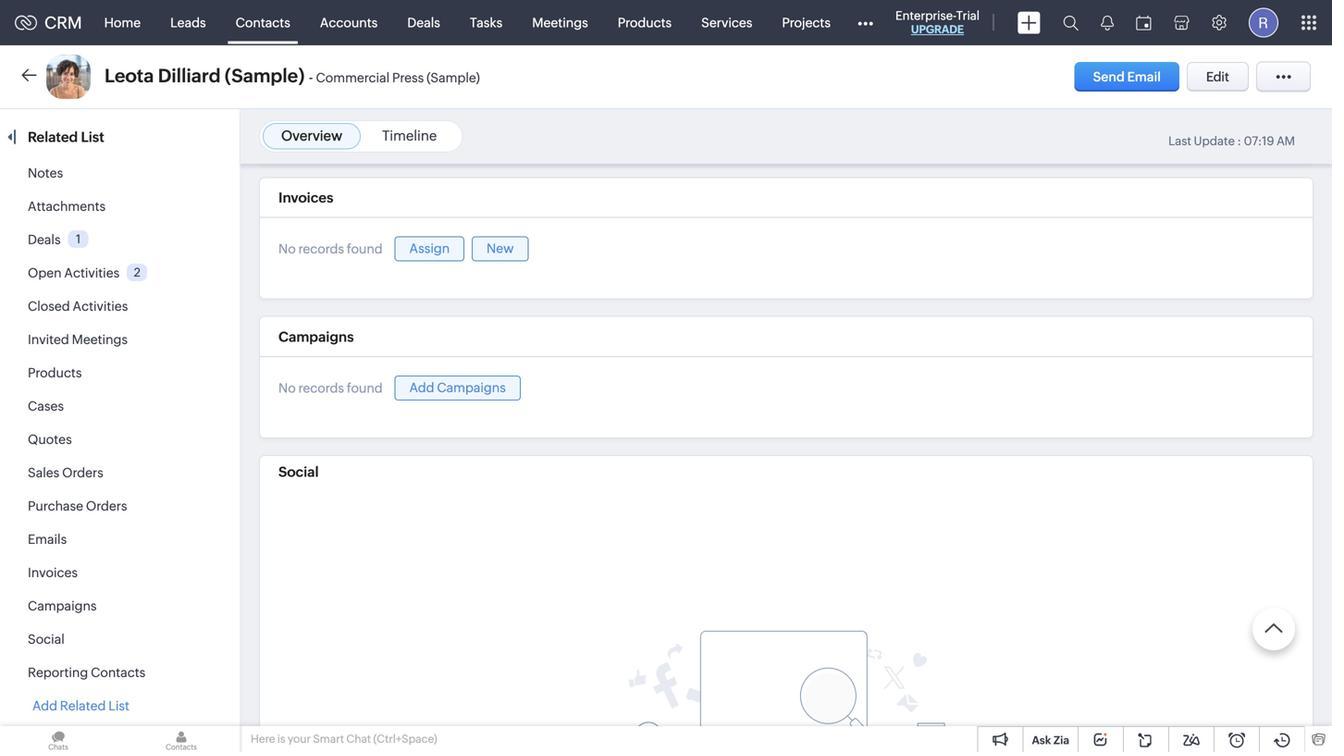 Task type: describe. For each thing, give the bounding box(es) containing it.
timeline
[[382, 128, 437, 144]]

-
[[309, 69, 313, 86]]

(ctrl+space)
[[374, 733, 438, 746]]

ask
[[1032, 734, 1052, 747]]

projects link
[[768, 0, 846, 45]]

0 vertical spatial related
[[28, 129, 78, 145]]

purchase orders link
[[28, 499, 127, 514]]

orders for sales orders
[[62, 466, 103, 480]]

commercial
[[316, 70, 390, 85]]

social link
[[28, 632, 65, 647]]

smart
[[313, 733, 344, 746]]

no records found for invoices
[[279, 242, 383, 256]]

trial
[[957, 9, 980, 23]]

send email
[[1094, 69, 1162, 84]]

invited meetings link
[[28, 332, 128, 347]]

add campaigns link
[[395, 376, 521, 401]]

1 vertical spatial deals
[[28, 232, 61, 247]]

timeline link
[[382, 128, 437, 144]]

your
[[288, 733, 311, 746]]

1
[[76, 232, 81, 246]]

add for add campaigns
[[410, 380, 435, 395]]

sales orders
[[28, 466, 103, 480]]

1 horizontal spatial campaigns
[[279, 329, 354, 345]]

0 vertical spatial deals link
[[393, 0, 455, 45]]

campaigns link
[[28, 599, 97, 614]]

assign link
[[395, 237, 465, 262]]

purchase
[[28, 499, 83, 514]]

no for invoices
[[279, 242, 296, 256]]

send
[[1094, 69, 1125, 84]]

search element
[[1052, 0, 1090, 45]]

profile image
[[1250, 8, 1279, 37]]

attachments link
[[28, 199, 106, 214]]

ask zia
[[1032, 734, 1070, 747]]

invited meetings
[[28, 332, 128, 347]]

signals element
[[1090, 0, 1125, 45]]

2
[[134, 265, 141, 279]]

emails
[[28, 532, 67, 547]]

:
[[1238, 134, 1242, 148]]

dilliard
[[158, 65, 221, 87]]

here
[[251, 733, 275, 746]]

edit button
[[1187, 62, 1250, 92]]

(sample) inside leota dilliard (sample) - commercial press (sample)
[[427, 70, 480, 85]]

services link
[[687, 0, 768, 45]]

closed activities
[[28, 299, 128, 314]]

campaigns inside add campaigns link
[[437, 380, 506, 395]]

crm
[[44, 13, 82, 32]]

invited
[[28, 332, 69, 347]]

tasks
[[470, 15, 503, 30]]

Other Modules field
[[846, 8, 886, 37]]

found for invoices
[[347, 242, 383, 256]]

no records found for campaigns
[[279, 381, 383, 396]]

0 horizontal spatial products link
[[28, 366, 82, 380]]

profile element
[[1238, 0, 1290, 45]]

new link
[[472, 237, 529, 262]]

cases
[[28, 399, 64, 414]]

leads link
[[156, 0, 221, 45]]

related list
[[28, 129, 107, 145]]

found for campaigns
[[347, 381, 383, 396]]

here is your smart chat (ctrl+space)
[[251, 733, 438, 746]]

email
[[1128, 69, 1162, 84]]

notes
[[28, 166, 63, 180]]

quotes link
[[28, 432, 72, 447]]

leota dilliard (sample) - commercial press (sample)
[[105, 65, 480, 87]]

quotes
[[28, 432, 72, 447]]

2 vertical spatial campaigns
[[28, 599, 97, 614]]

attachments
[[28, 199, 106, 214]]

crm link
[[15, 13, 82, 32]]

reporting
[[28, 665, 88, 680]]

send email button
[[1075, 62, 1180, 92]]

closed
[[28, 299, 70, 314]]

add related list
[[32, 699, 129, 714]]

purchase orders
[[28, 499, 127, 514]]



Task type: locate. For each thing, give the bounding box(es) containing it.
0 vertical spatial contacts
[[236, 15, 290, 30]]

activities
[[64, 266, 120, 280], [73, 299, 128, 314]]

list down reporting contacts
[[108, 699, 129, 714]]

orders
[[62, 466, 103, 480], [86, 499, 127, 514]]

contacts image
[[123, 727, 240, 752]]

0 vertical spatial meetings
[[532, 15, 588, 30]]

notes link
[[28, 166, 63, 180]]

(sample)
[[225, 65, 305, 87], [427, 70, 480, 85]]

search image
[[1063, 15, 1079, 31]]

0 vertical spatial add
[[410, 380, 435, 395]]

1 vertical spatial deals link
[[28, 232, 61, 247]]

1 horizontal spatial products link
[[603, 0, 687, 45]]

1 vertical spatial records
[[299, 381, 344, 396]]

2 horizontal spatial campaigns
[[437, 380, 506, 395]]

open activities
[[28, 266, 120, 280]]

0 horizontal spatial deals link
[[28, 232, 61, 247]]

activities for closed activities
[[73, 299, 128, 314]]

deals up open
[[28, 232, 61, 247]]

1 vertical spatial no records found
[[279, 381, 383, 396]]

contacts link
[[221, 0, 305, 45]]

assign
[[410, 241, 450, 256]]

0 horizontal spatial add
[[32, 699, 57, 714]]

products link
[[603, 0, 687, 45], [28, 366, 82, 380]]

1 horizontal spatial meetings
[[532, 15, 588, 30]]

07:19
[[1244, 134, 1275, 148]]

chat
[[347, 733, 371, 746]]

closed activities link
[[28, 299, 128, 314]]

2 found from the top
[[347, 381, 383, 396]]

accounts
[[320, 15, 378, 30]]

add for add related list
[[32, 699, 57, 714]]

1 horizontal spatial invoices
[[279, 190, 334, 206]]

open activities link
[[28, 266, 120, 280]]

enterprise-trial upgrade
[[896, 9, 980, 36]]

deals link up press
[[393, 0, 455, 45]]

0 vertical spatial found
[[347, 242, 383, 256]]

1 vertical spatial social
[[28, 632, 65, 647]]

meetings right the tasks link
[[532, 15, 588, 30]]

meetings
[[532, 15, 588, 30], [72, 332, 128, 347]]

1 horizontal spatial contacts
[[236, 15, 290, 30]]

activities up closed activities
[[64, 266, 120, 280]]

1 vertical spatial products
[[28, 366, 82, 380]]

sales orders link
[[28, 466, 103, 480]]

0 horizontal spatial invoices
[[28, 566, 78, 580]]

products left services link
[[618, 15, 672, 30]]

orders up the purchase orders link
[[62, 466, 103, 480]]

sales
[[28, 466, 59, 480]]

2 no records found from the top
[[279, 381, 383, 396]]

1 vertical spatial contacts
[[91, 665, 146, 680]]

products down invited
[[28, 366, 82, 380]]

1 records from the top
[[299, 242, 344, 256]]

no
[[279, 242, 296, 256], [279, 381, 296, 396]]

new
[[487, 241, 514, 256]]

overview
[[281, 128, 343, 144]]

0 vertical spatial no records found
[[279, 242, 383, 256]]

overview link
[[281, 128, 343, 144]]

no for campaigns
[[279, 381, 296, 396]]

am
[[1277, 134, 1296, 148]]

activities up invited meetings
[[73, 299, 128, 314]]

edit
[[1207, 69, 1230, 84]]

0 horizontal spatial products
[[28, 366, 82, 380]]

invoices down emails
[[28, 566, 78, 580]]

found
[[347, 242, 383, 256], [347, 381, 383, 396]]

last update : 07:19 am
[[1169, 134, 1296, 148]]

1 vertical spatial invoices
[[28, 566, 78, 580]]

1 vertical spatial related
[[60, 699, 106, 714]]

2 no from the top
[[279, 381, 296, 396]]

deals link
[[393, 0, 455, 45], [28, 232, 61, 247]]

create menu element
[[1007, 0, 1052, 45]]

0 horizontal spatial deals
[[28, 232, 61, 247]]

list up attachments
[[81, 129, 104, 145]]

add
[[410, 380, 435, 395], [32, 699, 57, 714]]

1 vertical spatial found
[[347, 381, 383, 396]]

no records found
[[279, 242, 383, 256], [279, 381, 383, 396]]

1 horizontal spatial deals link
[[393, 0, 455, 45]]

invoices
[[279, 190, 334, 206], [28, 566, 78, 580]]

1 vertical spatial activities
[[73, 299, 128, 314]]

emails link
[[28, 532, 67, 547]]

signals image
[[1101, 15, 1114, 31]]

activities for open activities
[[64, 266, 120, 280]]

0 horizontal spatial list
[[81, 129, 104, 145]]

0 vertical spatial products link
[[603, 0, 687, 45]]

upgrade
[[912, 23, 965, 36]]

orders for purchase orders
[[86, 499, 127, 514]]

0 vertical spatial deals
[[408, 15, 440, 30]]

1 horizontal spatial list
[[108, 699, 129, 714]]

0 horizontal spatial contacts
[[91, 665, 146, 680]]

open
[[28, 266, 62, 280]]

0 vertical spatial records
[[299, 242, 344, 256]]

1 vertical spatial no
[[279, 381, 296, 396]]

records for campaigns
[[299, 381, 344, 396]]

1 horizontal spatial add
[[410, 380, 435, 395]]

add campaigns
[[410, 380, 506, 395]]

leota
[[105, 65, 154, 87]]

services
[[702, 15, 753, 30]]

list
[[81, 129, 104, 145], [108, 699, 129, 714]]

1 vertical spatial list
[[108, 699, 129, 714]]

is
[[278, 733, 286, 746]]

related down reporting contacts
[[60, 699, 106, 714]]

meetings link
[[518, 0, 603, 45]]

add inside add campaigns link
[[410, 380, 435, 395]]

deals inside deals link
[[408, 15, 440, 30]]

0 horizontal spatial (sample)
[[225, 65, 305, 87]]

products link left the 'services'
[[603, 0, 687, 45]]

invoices down overview
[[279, 190, 334, 206]]

logo image
[[15, 15, 37, 30]]

deals link up open
[[28, 232, 61, 247]]

contacts
[[236, 15, 290, 30], [91, 665, 146, 680]]

0 vertical spatial social
[[279, 464, 319, 480]]

commercial press (sample) link
[[316, 70, 480, 86]]

1 no from the top
[[279, 242, 296, 256]]

records for invoices
[[299, 242, 344, 256]]

records
[[299, 242, 344, 256], [299, 381, 344, 396]]

calendar image
[[1137, 15, 1152, 30]]

0 vertical spatial list
[[81, 129, 104, 145]]

enterprise-
[[896, 9, 957, 23]]

1 found from the top
[[347, 242, 383, 256]]

reporting contacts link
[[28, 665, 146, 680]]

related up notes at the left
[[28, 129, 78, 145]]

0 vertical spatial invoices
[[279, 190, 334, 206]]

1 vertical spatial meetings
[[72, 332, 128, 347]]

press
[[392, 70, 424, 85]]

campaigns
[[279, 329, 354, 345], [437, 380, 506, 395], [28, 599, 97, 614]]

0 vertical spatial activities
[[64, 266, 120, 280]]

1 vertical spatial campaigns
[[437, 380, 506, 395]]

home link
[[89, 0, 156, 45]]

1 vertical spatial add
[[32, 699, 57, 714]]

social
[[279, 464, 319, 480], [28, 632, 65, 647]]

leads
[[170, 15, 206, 30]]

1 horizontal spatial (sample)
[[427, 70, 480, 85]]

(sample) left -
[[225, 65, 305, 87]]

contacts up add related list
[[91, 665, 146, 680]]

last
[[1169, 134, 1192, 148]]

1 vertical spatial products link
[[28, 366, 82, 380]]

cases link
[[28, 399, 64, 414]]

zia
[[1054, 734, 1070, 747]]

2 records from the top
[[299, 381, 344, 396]]

contacts up leota dilliard (sample) - commercial press (sample)
[[236, 15, 290, 30]]

products
[[618, 15, 672, 30], [28, 366, 82, 380]]

(sample) right press
[[427, 70, 480, 85]]

invoices link
[[28, 566, 78, 580]]

1 no records found from the top
[[279, 242, 383, 256]]

home
[[104, 15, 141, 30]]

meetings down closed activities link
[[72, 332, 128, 347]]

0 horizontal spatial meetings
[[72, 332, 128, 347]]

1 horizontal spatial social
[[279, 464, 319, 480]]

tasks link
[[455, 0, 518, 45]]

projects
[[782, 15, 831, 30]]

related
[[28, 129, 78, 145], [60, 699, 106, 714]]

1 vertical spatial orders
[[86, 499, 127, 514]]

products link down invited
[[28, 366, 82, 380]]

0 vertical spatial orders
[[62, 466, 103, 480]]

deals up press
[[408, 15, 440, 30]]

0 horizontal spatial campaigns
[[28, 599, 97, 614]]

update
[[1194, 134, 1236, 148]]

reporting contacts
[[28, 665, 146, 680]]

1 horizontal spatial deals
[[408, 15, 440, 30]]

0 vertical spatial products
[[618, 15, 672, 30]]

accounts link
[[305, 0, 393, 45]]

orders right purchase
[[86, 499, 127, 514]]

deals
[[408, 15, 440, 30], [28, 232, 61, 247]]

1 horizontal spatial products
[[618, 15, 672, 30]]

chats image
[[0, 727, 117, 752]]

0 horizontal spatial social
[[28, 632, 65, 647]]

0 vertical spatial campaigns
[[279, 329, 354, 345]]

create menu image
[[1018, 12, 1041, 34]]

0 vertical spatial no
[[279, 242, 296, 256]]



Task type: vqa. For each thing, say whether or not it's contained in the screenshot.
Add corresponding to Add Related List
yes



